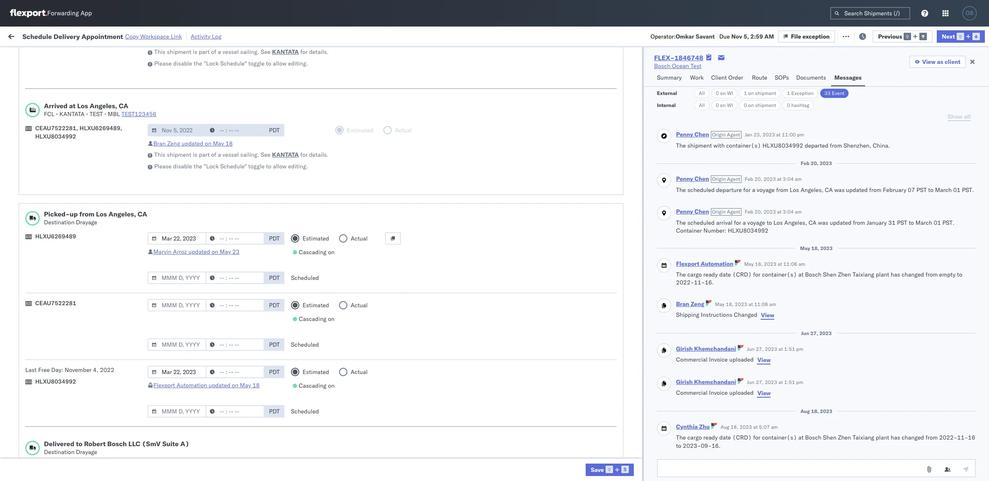 Task type: vqa. For each thing, say whether or not it's contained in the screenshot.
Confirm for 7:00 PM EST, Dec 23, 2022
yes



Task type: locate. For each thing, give the bounding box(es) containing it.
1 vertical spatial container
[[677, 227, 703, 234]]

ceau7522281, hlxu6269489, hlxu8034992 down '1 on shipment'
[[675, 100, 804, 107]]

1 vertical spatial schedule pickup from rotterdam, netherlands button
[[19, 373, 142, 382]]

Search Shipments (/) text field
[[831, 7, 911, 19]]

drayage down robert
[[76, 448, 97, 456]]

1 ocean fcl from the top
[[334, 82, 363, 89]]

2 girish khemchandani button from the top
[[677, 378, 737, 386]]

upload customs clearance documents link up the delivered
[[19, 428, 122, 436]]

details.
[[309, 48, 329, 56], [309, 151, 329, 158]]

8:30 for from
[[174, 374, 187, 381]]

18 for bran zeng updated on may 18
[[226, 140, 233, 147]]

confirm delivery link for 8:30 am est, feb 3, 2023
[[19, 409, 63, 418]]

0 vertical spatial 2022-
[[677, 279, 695, 286]]

1 confirm delivery link from the top
[[19, 245, 63, 253]]

commercial up cynthia zhu button
[[677, 389, 708, 397]]

numbers inside button
[[699, 67, 719, 73]]

feb 20, 2023 at 3:04 am for from
[[745, 176, 802, 182]]

upload customs clearance documents up the delivered
[[19, 428, 122, 435]]

2 1889466 from the top
[[618, 209, 643, 217]]

uploaded for view "button" associated with girish khemchandani
[[730, 389, 754, 397]]

automation down number:
[[701, 260, 734, 267]]

2 schedule pickup from rotterdam, netherlands button from the top
[[19, 373, 142, 382]]

numbers up client
[[699, 67, 719, 73]]

all
[[699, 90, 706, 96], [699, 102, 706, 108]]

bran
[[153, 140, 166, 147], [677, 300, 690, 308]]

1 30, from the top
[[223, 355, 232, 363]]

2 vertical spatial zimu3048342
[[747, 428, 786, 436]]

rotterdam, right the delivered
[[75, 446, 104, 454]]

changed for 2022-
[[902, 434, 925, 441]]

march right 31
[[916, 219, 933, 226]]

4 clearance from the top
[[64, 428, 91, 435]]

schedule" up 19,
[[220, 60, 247, 67]]

schedule for 8:30 pm est, jan 30, 2023's schedule delivery appointment button
[[19, 355, 44, 362]]

schedule for 1st "schedule pickup from los angeles, ca" button from the top of the page
[[19, 99, 44, 107]]

2:59 am edt, nov 5, 2022 for 3rd schedule pickup from los angeles, ca link from the top
[[174, 155, 247, 162]]

1:51 for view "button" associated with girish khemchandani
[[785, 379, 796, 385]]

clearance for 1st upload customs clearance documents link from the bottom
[[64, 428, 91, 435]]

container(s) inside the cargo ready date (crd) for container(s)  at bosch shen zhen taixiang plant has changed from 2022-11-16 to 2023-09-16.
[[763, 434, 798, 441]]

mbl/mawb numbers
[[747, 67, 797, 73]]

None text field
[[658, 459, 977, 478]]

est, for 11:30 pm est, jan 23, 2023's schedule delivery appointment button
[[202, 282, 215, 290]]

4 schedule delivery appointment button from the top
[[19, 354, 102, 364]]

taixiang inside the cargo ready date (crd) for container(s)  at bosch shen zhen taixiang plant has changed from empty to 2022-11-16.
[[853, 271, 875, 278]]

schedule delivery appointment down arrived
[[19, 136, 102, 143]]

1 vertical spatial -- : -- -- text field
[[206, 366, 265, 378]]

savant
[[696, 33, 715, 40], [903, 136, 921, 144]]

has inside the cargo ready date (crd) for container(s)  at bosch shen zhen taixiang plant has changed from empty to 2022-11-16.
[[891, 271, 901, 278]]

1 commercial from the top
[[677, 356, 708, 363]]

fcl inside arrived at los angeles, ca fcl • kantata • test • mbl test123456
[[44, 110, 55, 118]]

schedule delivery appointment up "day:"
[[19, 355, 102, 362]]

2 lhuu7894563, uetu5238478 from the top
[[675, 209, 760, 217]]

confirm pickup from los angeles, ca
[[19, 227, 118, 235]]

disable
[[173, 60, 192, 67], [173, 163, 192, 170]]

lhuu7894563, uetu5238478 for 9:00 am est, dec 24, 2022
[[675, 246, 760, 253]]

1 the from the top
[[677, 142, 686, 150]]

0 vertical spatial 0 on wi
[[716, 90, 734, 96]]

account
[[448, 355, 470, 363], [520, 355, 542, 363], [520, 465, 542, 472]]

1 11:30 pm est, jan 23, 2023 from the top
[[174, 282, 252, 290]]

documents
[[797, 74, 827, 81], [92, 81, 122, 89], [92, 172, 122, 180], [92, 337, 122, 344], [92, 428, 122, 435]]

6 resize handle column header from the left
[[573, 64, 583, 481]]

0 vertical spatial girish khemchandani
[[677, 345, 737, 353]]

ready inside the cargo ready date (crd) for container(s)  at bosch shen zhen taixiang plant has changed from empty to 2022-11-16.
[[704, 271, 718, 278]]

date down flexport automation button
[[720, 271, 732, 278]]

dec up 9:00 am est, dec 24, 2022
[[213, 228, 224, 235]]

schedule delivery appointment link down arrived
[[19, 135, 102, 144]]

confirm inside button
[[19, 227, 40, 235]]

zhen inside the cargo ready date (crd) for container(s)  at bosch shen zhen taixiang plant has changed from 2022-11-16 to 2023-09-16.
[[839, 434, 852, 441]]

file up "mbl/mawb numbers" button
[[792, 33, 802, 40]]

hlxu6269489
[[35, 233, 76, 240]]

client
[[712, 74, 727, 81]]

0 horizontal spatial pst
[[898, 219, 908, 226]]

2 ready from the top
[[704, 434, 718, 441]]

girish khemchandani button for view "button" to the middle
[[677, 345, 737, 353]]

the inside the cargo ready date (crd) for container(s)  at bosch shen zhen taixiang plant has changed from 2022-11-16 to 2023-09-16.
[[677, 434, 686, 441]]

0 vertical spatial khemchandani
[[695, 345, 737, 353]]

pst right 07
[[917, 186, 927, 194]]

2 flex-2130384 from the top
[[600, 374, 643, 381]]

1 2130387 from the top
[[618, 282, 643, 290]]

1 changed from the top
[[902, 271, 925, 278]]

1 cascading from the top
[[299, 248, 327, 256]]

1 for 1 exception
[[788, 90, 791, 96]]

confirm pickup from rotterdam, netherlands
[[19, 391, 138, 399], [19, 446, 138, 454]]

1 estimated from the top
[[303, 235, 329, 242]]

0 vertical spatial of
[[211, 48, 216, 56]]

khemchandani for view "button" to the middle
[[695, 345, 737, 353]]

clearance up up
[[64, 172, 91, 180]]

pst
[[917, 186, 927, 194], [898, 219, 908, 226]]

2 agent from the top
[[728, 176, 741, 182]]

1 vertical spatial 0 on wi
[[716, 102, 734, 108]]

at inside the cargo ready date (crd) for container(s)  at bosch shen zhen taixiang plant has changed from empty to 2022-11-16.
[[799, 271, 804, 278]]

1 scheduled from the top
[[688, 186, 715, 194]]

aug
[[214, 82, 225, 89], [801, 408, 811, 414], [721, 424, 730, 430]]

1 vertical spatial girish khemchandani button
[[677, 378, 737, 386]]

0 vertical spatial has
[[891, 271, 901, 278]]

los inside the scheduled arrival for a voyage to los angeles, ca was updated from january 31 pst to march 01 pst. container number: hlxu8034992
[[774, 219, 783, 226]]

2 vertical spatial 11:30
[[174, 337, 190, 345]]

schedule delivery appointment link for 8:30 pm est, jan 30, 2023
[[19, 354, 102, 363]]

2022- inside the cargo ready date (crd) for container(s)  at bosch shen zhen taixiang plant has changed from empty to 2022-11-16.
[[677, 279, 695, 286]]

0 vertical spatial destination
[[44, 219, 74, 226]]

upload customs clearance documents up last free day: november 4, 2022
[[19, 337, 122, 344]]

0 vertical spatial bran
[[153, 140, 166, 147]]

(crd) down flexport automation
[[733, 271, 752, 278]]

0 vertical spatial chen
[[695, 131, 710, 138]]

5 flex-2130387 from the top
[[600, 410, 643, 418]]

01 inside the scheduled arrival for a voyage to los angeles, ca was updated from january 31 pst to march 01 pst. container number: hlxu8034992
[[934, 219, 942, 226]]

2 schedule pickup from los angeles, ca from the top
[[19, 118, 121, 125]]

confirm delivery
[[19, 245, 63, 253], [19, 410, 63, 417]]

pm down 2:59 am est, jan 13, 2023
[[192, 282, 201, 290]]

0 vertical spatial savant
[[696, 33, 715, 40]]

2 please from the top
[[154, 163, 172, 170]]

11:30 pm est, jan 23, 2023 down 2:59 am est, jan 13, 2023
[[174, 282, 252, 290]]

bosch inside delivered to robert bosch llc (smv suite a) destination drayage
[[107, 440, 127, 448]]

at
[[165, 32, 170, 40], [69, 102, 76, 110], [777, 132, 781, 138], [778, 176, 782, 182], [778, 209, 782, 215], [778, 261, 783, 267], [799, 271, 804, 278], [749, 301, 754, 307], [779, 346, 784, 352], [779, 379, 784, 385], [754, 424, 758, 430], [799, 434, 804, 441]]

0 vertical spatial dec
[[213, 191, 224, 199]]

is down bran zeng updated on may 18
[[193, 151, 197, 158]]

schedule delivery appointment link for 2:59 am edt, nov 5, 2022
[[19, 135, 102, 144]]

1 horizontal spatial 01
[[954, 186, 961, 194]]

shipment down link
[[167, 48, 192, 56]]

0 vertical spatial confirm pickup from rotterdam, netherlands
[[19, 391, 138, 399]]

0 vertical spatial kantata
[[272, 48, 299, 56]]

1660288
[[618, 82, 643, 89]]

1 vertical spatial 1:51
[[785, 379, 796, 385]]

rotterdam, right "day:"
[[78, 373, 108, 381]]

all button down caiu7969337
[[695, 100, 710, 110]]

4 flex-1889466 from the top
[[600, 246, 643, 253]]

abcdefg78456546 for 7:00 pm est, dec 23, 2022
[[747, 228, 803, 235]]

batch action button
[[930, 30, 984, 42]]

4 2130384 from the top
[[618, 447, 643, 454]]

0 vertical spatial schedule pickup from rotterdam, netherlands button
[[19, 300, 142, 309]]

pm for 8:30 pm est, jan 30, 2023 schedule delivery appointment link
[[188, 355, 197, 363]]

18, for cynthia zhu
[[731, 424, 739, 430]]

angeles, inside arrived at los angeles, ca fcl • kantata • test • mbl test123456
[[90, 102, 117, 110]]

est,
[[199, 173, 212, 180], [199, 191, 212, 199], [199, 228, 211, 235], [199, 246, 212, 253], [199, 264, 212, 272], [202, 282, 215, 290], [202, 301, 215, 308], [202, 337, 215, 345], [199, 355, 211, 363], [199, 374, 211, 381], [199, 410, 212, 418], [199, 447, 212, 454]]

savant left due
[[696, 33, 715, 40]]

customs up the picked-
[[39, 172, 63, 180]]

1 confirm delivery from the top
[[19, 245, 63, 253]]

confirm delivery button
[[19, 245, 63, 254], [19, 409, 63, 418]]

1 vertical spatial please
[[154, 163, 172, 170]]

1 vertical spatial pst.
[[943, 219, 955, 226]]

2 gvcu5265864 from the top
[[675, 300, 716, 308]]

0 horizontal spatial omkar
[[676, 33, 695, 40]]

2 estimated from the top
[[303, 302, 329, 309]]

schedule delivery appointment for 2:59
[[19, 136, 102, 143]]

zhen inside the cargo ready date (crd) for container(s)  at bosch shen zhen taixiang plant has changed from empty to 2022-11-16.
[[839, 271, 852, 278]]

the inside the cargo ready date (crd) for container(s)  at bosch shen zhen taixiang plant has changed from empty to 2022-11-16.
[[677, 271, 686, 278]]

3 origin from the top
[[713, 209, 726, 215]]

1 horizontal spatial aug
[[721, 424, 730, 430]]

mbl/mawb numbers button
[[743, 65, 872, 73]]

estimated
[[303, 235, 329, 242], [303, 302, 329, 309], [303, 368, 329, 376]]

1 horizontal spatial march
[[936, 186, 953, 194]]

•
[[56, 110, 58, 118], [86, 110, 88, 118], [104, 110, 106, 118]]

lhuu7894563, for 7:00 pm est, dec 23, 2022
[[675, 227, 718, 235]]

0 vertical spatial please disable the "lock schedule" toggle to allow editing.
[[154, 60, 308, 67]]

1 taixiang from the top
[[853, 271, 875, 278]]

customs for 1st upload customs clearance documents link from the bottom
[[39, 428, 63, 435]]

chen
[[695, 131, 710, 138], [695, 175, 710, 183], [695, 208, 710, 215]]

1 schedule pickup from rotterdam, netherlands from the top
[[19, 300, 142, 308]]

drayage down up
[[76, 219, 97, 226]]

part
[[199, 48, 210, 56], [199, 151, 210, 158]]

plant inside the cargo ready date (crd) for container(s)  at bosch shen zhen taixiang plant has changed from empty to 2022-11-16.
[[876, 271, 890, 278]]

a right arrival
[[743, 219, 746, 226]]

shipment down '1 on shipment'
[[756, 102, 777, 108]]

work
[[91, 32, 105, 40], [691, 74, 704, 81]]

4 lhuu7894563, uetu5238478 from the top
[[675, 246, 760, 253]]

2 cargo from the top
[[688, 434, 702, 441]]

1 maeu9408431 from the top
[[747, 301, 789, 308]]

23,
[[754, 132, 762, 138], [225, 228, 234, 235], [227, 282, 236, 290], [227, 301, 236, 308]]

3 upload from the top
[[19, 337, 38, 344]]

view inside shipping instructions changed view
[[762, 312, 775, 319]]

feb 20, 2023
[[801, 160, 833, 166]]

0 vertical spatial origin
[[713, 132, 726, 138]]

0 vertical spatial 18
[[226, 140, 233, 147]]

voyage right arrival
[[748, 219, 766, 226]]

11:06 for bran zeng
[[755, 301, 769, 307]]

ready inside the cargo ready date (crd) for container(s)  at bosch shen zhen taixiang plant has changed from 2022-11-16 to 2023-09-16.
[[704, 434, 718, 441]]

1 schedule pickup from los angeles, ca link from the top
[[19, 99, 121, 107]]

5 pdt from the top
[[269, 341, 280, 348]]

bran down test123456 button
[[153, 140, 166, 147]]

rotterdam, for 8:30 pm est, jan 30, 2023
[[78, 373, 108, 381]]

8:30 pm est, jan 30, 2023 up flexport automation updated on may 18 button
[[174, 374, 248, 381]]

3 clearance from the top
[[64, 337, 91, 344]]

28,
[[227, 337, 236, 345]]

kantata inside arrived at los angeles, ca fcl • kantata • test • mbl test123456
[[59, 110, 85, 118]]

11-
[[695, 279, 705, 286], [958, 434, 969, 441]]

3 cascading on from the top
[[299, 382, 335, 390]]

4 customs from the top
[[39, 428, 63, 435]]

1:51
[[785, 346, 796, 352], [785, 379, 796, 385]]

cargo inside the cargo ready date (crd) for container(s)  at bosch shen zhen taixiang plant has changed from 2022-11-16 to 2023-09-16.
[[688, 434, 702, 441]]

3 schedule pickup from los angeles, ca from the top
[[19, 154, 121, 162]]

0 vertical spatial confirm delivery
[[19, 245, 63, 253]]

schedule for the schedule pickup from rotterdam, netherlands button related to 11:30 pm est, jan 23, 2023
[[19, 300, 44, 308]]

pdt for 5th -- : -- -- text box from the bottom
[[269, 235, 280, 242]]

2 30, from the top
[[223, 374, 232, 381]]

1 vertical spatial bran
[[677, 300, 690, 308]]

1 horizontal spatial savant
[[903, 136, 921, 144]]

am for 5th "schedule pickup from los angeles, ca" button from the bottom of the page
[[188, 118, 198, 125]]

pickup for 5th "schedule pickup from los angeles, ca" button from the bottom of the page
[[45, 118, 63, 125]]

-- : -- -- text field
[[206, 232, 265, 245], [206, 272, 265, 284], [206, 299, 265, 312], [206, 339, 265, 351], [206, 405, 265, 418]]

1 vertical spatial 2:59 am edt, nov 5, 2022
[[174, 136, 247, 144]]

0 horizontal spatial file
[[792, 33, 802, 40]]

commercial invoice uploaded view
[[677, 356, 771, 364], [677, 389, 771, 397]]

1 vertical spatial drayage
[[76, 448, 97, 456]]

MMM D, YYYY text field
[[148, 124, 207, 136], [148, 232, 207, 245], [148, 299, 207, 312], [148, 339, 207, 351], [148, 366, 207, 378], [148, 405, 207, 418]]

1 cargo from the top
[[688, 271, 702, 278]]

2 confirm delivery button from the top
[[19, 409, 63, 418]]

delivery down hlxu6269489
[[42, 245, 63, 253]]

1 schedule pickup from los angeles, ca button from the top
[[19, 99, 121, 108]]

los inside picked-up from los angeles, ca destination drayage
[[96, 210, 107, 218]]

upload customs clearance documents button down workitem button at the left top of the page
[[19, 81, 122, 90]]

delivery for 2:59 am edt, nov 5, 2022
[[45, 136, 66, 143]]

0 vertical spatial changed
[[902, 271, 925, 278]]

commercial invoice uploaded view for view "button" associated with girish khemchandani's girish khemchandani button
[[677, 389, 771, 397]]

container(s) inside the cargo ready date (crd) for container(s)  at bosch shen zhen taixiang plant has changed from empty to 2022-11-16.
[[763, 271, 798, 278]]

1 vertical spatial penny chen button
[[677, 175, 710, 183]]

0 vertical spatial "lock
[[204, 60, 219, 67]]

shipment down bran zeng updated on may 18
[[167, 151, 192, 158]]

please down 759 at risk
[[154, 60, 172, 67]]

flexport. image
[[10, 9, 47, 17]]

picked-
[[44, 210, 70, 218]]

4 the from the top
[[677, 271, 686, 278]]

0 vertical spatial was
[[835, 186, 845, 194]]

confirm delivery button down hlxu6269489
[[19, 245, 63, 254]]

hlxu8034992 inside the scheduled arrival for a voyage to los angeles, ca was updated from january 31 pst to march 01 pst. container number: hlxu8034992
[[728, 227, 769, 234]]

2 taixiang from the top
[[853, 434, 875, 441]]

the inside the scheduled arrival for a voyage to los angeles, ca was updated from january 31 pst to march 01 pst. container number: hlxu8034992
[[677, 219, 686, 226]]

2 vertical spatial view button
[[758, 389, 772, 397]]

flex-
[[655, 54, 675, 62], [600, 82, 618, 89], [600, 100, 618, 107], [600, 118, 618, 125], [600, 136, 618, 144], [600, 155, 618, 162], [600, 173, 618, 180], [600, 191, 618, 199], [600, 209, 618, 217], [600, 228, 618, 235], [600, 246, 618, 253], [600, 264, 618, 272], [600, 282, 618, 290], [600, 301, 618, 308], [600, 319, 618, 326], [600, 337, 618, 345], [600, 355, 618, 363], [600, 374, 618, 381], [600, 392, 618, 399], [600, 410, 618, 418], [600, 428, 618, 436], [600, 447, 618, 454], [600, 465, 618, 472]]

0 horizontal spatial numbers
[[699, 67, 719, 73]]

lhuu7894563, up number:
[[675, 209, 718, 217]]

delivery down arrived
[[45, 136, 66, 143]]

in
[[124, 51, 129, 57]]

1 up 0 on shipment
[[744, 90, 748, 96]]

import work button
[[67, 27, 109, 45]]

cynthia zhu button
[[677, 423, 710, 431]]

has inside the cargo ready date (crd) for container(s)  at bosch shen zhen taixiang plant has changed from 2022-11-16 to 2023-09-16.
[[891, 434, 901, 441]]

container(s)
[[727, 142, 762, 150], [763, 271, 798, 278], [763, 434, 798, 441]]

omkar right shenzhen,
[[884, 136, 902, 144]]

2:00 am est, nov 9, 2022
[[174, 173, 247, 180]]

2 girish khemchandani from the top
[[677, 378, 737, 386]]

chen for departure
[[695, 175, 710, 183]]

clearance down workitem button at the left top of the page
[[64, 81, 91, 89]]

11:30 for schedule pickup from rotterdam, netherlands
[[174, 301, 190, 308]]

4 schedule delivery appointment link from the top
[[19, 354, 102, 363]]

2 "lock from the top
[[204, 163, 219, 170]]

forwarding
[[47, 9, 79, 17]]

upload customs clearance documents link up up
[[19, 172, 122, 180]]

1 vertical spatial 11-
[[958, 434, 969, 441]]

view for view "button" to the middle
[[758, 356, 771, 364]]

messages button
[[832, 70, 866, 86]]

2022 for 2nd schedule pickup from los angeles, ca link
[[233, 118, 247, 125]]

1 shen from the top
[[824, 271, 837, 278]]

2 • from the left
[[86, 110, 88, 118]]

schedule delivery appointment button up confirm pickup from los angeles, ca
[[19, 208, 102, 218]]

0 horizontal spatial automation
[[177, 382, 207, 389]]

7:00 pm est, dec 23, 2022
[[174, 228, 250, 235]]

pm for view "button" associated with girish khemchandani
[[797, 379, 804, 385]]

(crd) down aug 18, 2023 at 5:07 am at bottom
[[733, 434, 752, 441]]

taixiang inside the cargo ready date (crd) for container(s)  at bosch shen zhen taixiang plant has changed from 2022-11-16 to 2023-09-16.
[[853, 434, 875, 441]]

sailing. for 1st kantata link from the top
[[240, 48, 259, 56]]

schedule delivery appointment link up "day:"
[[19, 354, 102, 363]]

scheduled up number:
[[688, 219, 715, 226]]

arrived at los angeles, ca fcl • kantata • test • mbl test123456
[[44, 102, 156, 118]]

1 vertical spatial 8:30 pm est, jan 30, 2023
[[174, 374, 248, 381]]

to inside delivered to robert bosch llc (smv suite a) destination drayage
[[76, 440, 82, 448]]

0 vertical spatial plant
[[876, 271, 890, 278]]

nov
[[732, 33, 743, 40], [214, 118, 224, 125], [214, 136, 224, 144], [214, 155, 224, 162], [213, 173, 224, 180]]

1 1 from the left
[[744, 90, 748, 96]]

0 vertical spatial confirm pickup from rotterdam, netherlands button
[[19, 391, 138, 400]]

1 confirm pickup from rotterdam, netherlands button from the top
[[19, 391, 138, 400]]

a up 2:00 am est, nov 9, 2022
[[218, 151, 221, 158]]

aug for aug 18, 2023 at 5:07 am
[[721, 424, 730, 430]]

cascading on for flexport automation updated on may 18
[[299, 382, 335, 390]]

agent for arrival
[[728, 209, 741, 215]]

2022 for schedule delivery appointment link for 2:59 am edt, nov 5, 2022
[[233, 136, 247, 144]]

1 vertical spatial jun
[[747, 346, 755, 352]]

taixiang for 2022-
[[853, 434, 875, 441]]

1 vertical spatial confirm delivery button
[[19, 409, 63, 418]]

1 vertical spatial details.
[[309, 151, 329, 158]]

changed inside the cargo ready date (crd) for container(s)  at bosch shen zhen taixiang plant has changed from empty to 2022-11-16.
[[902, 271, 925, 278]]

march for 31
[[916, 219, 933, 226]]

shenzhen,
[[844, 142, 872, 150]]

2 11:30 pm est, jan 23, 2023 from the top
[[174, 301, 252, 308]]

all button down work button
[[695, 88, 710, 98]]

0 vertical spatial disable
[[173, 60, 192, 67]]

2 vertical spatial maeu9408431
[[747, 410, 789, 418]]

forwarding app link
[[10, 9, 92, 17]]

updated inside the scheduled arrival for a voyage to los angeles, ca was updated from january 31 pst to march 01 pst. container number: hlxu8034992
[[830, 219, 852, 226]]

scheduled inside the scheduled arrival for a voyage to los angeles, ca was updated from january 31 pst to march 01 pst. container number: hlxu8034992
[[688, 219, 715, 226]]

appointment up confirm pickup from los angeles, ca link
[[68, 209, 102, 216]]

updated up 2:00
[[182, 140, 203, 147]]

date down aug 18, 2023 at 5:07 am at bottom
[[720, 434, 732, 441]]

due
[[720, 33, 730, 40]]

origin for with
[[713, 132, 726, 138]]

1 scheduled from the top
[[291, 274, 319, 282]]

11:06 up the changed
[[755, 301, 769, 307]]

1 vertical spatial work
[[691, 74, 704, 81]]

2 0 on wi from the top
[[716, 102, 734, 108]]

messages
[[835, 74, 862, 81]]

2 vertical spatial penny chen button
[[677, 208, 710, 215]]

cargo for flexport
[[688, 271, 702, 278]]

1893174
[[618, 264, 643, 272]]

4 nyku9743990 from the top
[[675, 446, 716, 454]]

am right 2:00
[[188, 173, 198, 180]]

appointment up ceau7522281
[[68, 282, 102, 289]]

23, up the "24,"
[[225, 228, 234, 235]]

automation up 8:30 am est, feb 3, 2023
[[177, 382, 207, 389]]

zhen for empty
[[839, 271, 852, 278]]

girish khemchandani button for view "button" associated with girish khemchandani
[[677, 378, 737, 386]]

1 horizontal spatial omkar
[[884, 136, 902, 144]]

delivery for 8:30 pm est, jan 30, 2023
[[45, 355, 66, 362]]

2 2130384 from the top
[[618, 374, 643, 381]]

2 vertical spatial penny
[[677, 208, 694, 215]]

pm down jun 27, 2023
[[797, 346, 804, 352]]

1 vertical spatial scheduled
[[688, 219, 715, 226]]

view button
[[761, 311, 775, 319], [758, 356, 772, 364], [758, 389, 772, 397]]

the for the shipment with container(s) hlxu8034992 departed from shenzhen, china.
[[677, 142, 686, 150]]

ceau7522281
[[35, 300, 76, 307]]

march right 07
[[936, 186, 953, 194]]

1 schedule pickup from rotterdam, netherlands link from the top
[[19, 300, 142, 308]]

suite
[[162, 440, 179, 448]]

pdt for 5th -- : -- -- text box from the top
[[269, 408, 280, 415]]

for
[[301, 48, 308, 56], [80, 51, 86, 57], [301, 151, 308, 158], [744, 186, 751, 194], [735, 219, 742, 226], [754, 271, 761, 278], [754, 434, 761, 441]]

1 vertical spatial upload customs clearance documents button
[[19, 172, 122, 181]]

0 vertical spatial cargo
[[688, 271, 702, 278]]

-- right consignee
[[477, 82, 484, 89]]

3 1889466 from the top
[[618, 228, 643, 235]]

am right 6:00
[[188, 447, 198, 454]]

1 vertical spatial schedule pickup from rotterdam, netherlands
[[19, 373, 142, 381]]

1 vertical spatial vessel
[[223, 151, 239, 158]]

3:04 for from
[[784, 176, 794, 182]]

-- : -- -- text field
[[206, 124, 265, 136], [206, 366, 265, 378]]

am up the scheduled arrival for a voyage to los angeles, ca was updated from january 31 pst to march 01 pst. container number: hlxu8034992
[[796, 209, 802, 215]]

angeles,
[[89, 99, 112, 107], [90, 102, 117, 110], [89, 118, 112, 125], [89, 154, 112, 162], [801, 186, 824, 194], [89, 191, 112, 198], [109, 210, 136, 218], [785, 219, 808, 226], [86, 227, 108, 235], [89, 264, 112, 271], [89, 318, 112, 326]]

aug 18, 2023 at 5:07 am
[[721, 424, 779, 430]]

customs
[[39, 81, 63, 89], [39, 172, 63, 180], [39, 337, 63, 344], [39, 428, 63, 435]]

2 girish from the top
[[677, 378, 693, 386]]

this down 759
[[154, 48, 165, 56]]

updated for marvin arroz updated on may 23
[[189, 248, 210, 256]]

caiu7969337
[[675, 81, 714, 89]]

2 confirm pickup from rotterdam, netherlands from the top
[[19, 446, 138, 454]]

girish khemchandani
[[677, 345, 737, 353], [677, 378, 737, 386]]

changed inside the cargo ready date (crd) for container(s)  at bosch shen zhen taixiang plant has changed from 2022-11-16 to 2023-09-16.
[[902, 434, 925, 441]]

lhuu7894563, uetu5238478 for 2:59 am est, dec 14, 2022
[[675, 191, 760, 198]]

6 schedule pickup from los angeles, ca button from the top
[[19, 318, 121, 327]]

2 vertical spatial 8:30
[[174, 410, 187, 418]]

no
[[196, 51, 203, 57]]

16. right 2023-
[[712, 442, 721, 450]]

voyage inside the scheduled arrival for a voyage to los angeles, ca was updated from january 31 pst to march 01 pst. container number: hlxu8034992
[[748, 219, 766, 226]]

3 maeu9408431 from the top
[[747, 410, 789, 418]]

upload customs clearance documents down workitem button at the left top of the page
[[19, 81, 122, 89]]

5 flex-2130384 from the top
[[600, 465, 643, 472]]

appointment up status : ready for work, blocked, in progress
[[82, 32, 123, 40]]

3 schedule pickup from los angeles, ca link from the top
[[19, 154, 121, 162]]

to inside the cargo ready date (crd) for container(s)  at bosch shen zhen taixiang plant has changed from 2022-11-16 to 2023-09-16.
[[677, 442, 682, 450]]

date for zhu
[[720, 434, 732, 441]]

2 all button from the top
[[695, 100, 710, 110]]

2 vertical spatial estimated
[[303, 368, 329, 376]]

pst inside the scheduled arrival for a voyage to los angeles, ca was updated from january 31 pst to march 01 pst. container number: hlxu8034992
[[898, 219, 908, 226]]

lhuu7894563, down arrival
[[675, 227, 718, 235]]

0 vertical spatial is
[[193, 48, 197, 56]]

clearance
[[64, 81, 91, 89], [64, 172, 91, 180], [64, 337, 91, 344], [64, 428, 91, 435]]

18 for flexport automation updated on may 18
[[253, 382, 260, 389]]

penny chen origin agent up with
[[677, 131, 741, 138]]

1 clearance from the top
[[64, 81, 91, 89]]

pm down mmm d, yyyy text field
[[192, 301, 201, 308]]

0 vertical spatial 16.
[[705, 279, 714, 286]]

2 vertical spatial penny chen origin agent
[[677, 208, 741, 215]]

shipment down ymluw236679313
[[756, 90, 777, 96]]

link
[[171, 33, 182, 40]]

gvcu5265864 for schedule pickup from rotterdam, netherlands
[[675, 300, 716, 308]]

has for 2022-
[[891, 434, 901, 441]]

1 girish khemchandani button from the top
[[677, 345, 737, 353]]

march inside the scheduled arrival for a voyage to los angeles, ca was updated from january 31 pst to march 01 pst. container number: hlxu8034992
[[916, 219, 933, 226]]

cargo inside the cargo ready date (crd) for container(s)  at bosch shen zhen taixiang plant has changed from empty to 2022-11-16.
[[688, 271, 702, 278]]

destination down the delivered
[[44, 448, 74, 456]]

20, for from
[[755, 176, 763, 182]]

2 feb 20, 2023 at 3:04 am from the top
[[745, 209, 802, 215]]

schedule for 3rd "schedule pickup from los angeles, ca" button from the bottom
[[19, 191, 44, 198]]

bosch inside the cargo ready date (crd) for container(s)  at bosch shen zhen taixiang plant has changed from empty to 2022-11-16.
[[806, 271, 822, 278]]

1 horizontal spatial •
[[86, 110, 88, 118]]

abcdefg78456546
[[747, 191, 803, 199], [747, 209, 803, 217], [747, 228, 803, 235], [747, 246, 803, 253]]

0 vertical spatial part
[[199, 48, 210, 56]]

plant inside the cargo ready date (crd) for container(s)  at bosch shen zhen taixiang plant has changed from 2022-11-16 to 2023-09-16.
[[876, 434, 890, 441]]

delivery up ceau7522281
[[45, 282, 66, 289]]

from inside the scheduled arrival for a voyage to los angeles, ca was updated from january 31 pst to march 01 pst. container number: hlxu8034992
[[854, 219, 866, 226]]

8:30
[[174, 355, 187, 363], [174, 374, 187, 381], [174, 410, 187, 418]]

11- inside the cargo ready date (crd) for container(s)  at bosch shen zhen taixiang plant has changed from 2022-11-16 to 2023-09-16.
[[958, 434, 969, 441]]

schedule delivery appointment link for 11:30 pm est, jan 23, 2023
[[19, 281, 102, 290]]

0 vertical spatial cascading
[[299, 248, 327, 256]]

0 vertical spatial 01
[[954, 186, 961, 194]]

resize handle column header
[[159, 64, 169, 481], [281, 64, 291, 481], [320, 64, 330, 481], [391, 64, 401, 481], [463, 64, 473, 481], [573, 64, 583, 481], [661, 64, 671, 481], [733, 64, 743, 481], [870, 64, 880, 481], [942, 64, 952, 481], [975, 64, 985, 481]]

upload customs clearance documents link up last free day: november 4, 2022
[[19, 336, 122, 345]]

was inside the scheduled arrival for a voyage to los angeles, ca was updated from january 31 pst to march 01 pst. container number: hlxu8034992
[[819, 219, 829, 226]]

0 vertical spatial jun 27, 2023 at 1:51 pm
[[747, 346, 804, 352]]

schedule pickup from rotterdam, netherlands link for 11:30 pm est, jan 23, 2023
[[19, 300, 142, 308]]

client order
[[712, 74, 744, 81]]

disable up 2:00
[[173, 163, 192, 170]]

upload customs clearance documents button up up
[[19, 172, 122, 181]]

1 this shipment is part of a vessel sailing. see kantata for details. from the top
[[154, 48, 329, 56]]

container inside the scheduled arrival for a voyage to los angeles, ca was updated from january 31 pst to march 01 pst. container number: hlxu8034992
[[677, 227, 703, 234]]

0 vertical spatial 11:06
[[784, 261, 798, 267]]

the scheduled departure for a voyage from los angeles, ca was updated from february 07 pst to march 01 pst.
[[677, 186, 975, 194]]

1 vertical spatial zimu3048342
[[747, 374, 786, 381]]

11- inside the cargo ready date (crd) for container(s)  at bosch shen zhen taixiang plant has changed from empty to 2022-11-16.
[[695, 279, 705, 286]]

drayage
[[76, 219, 97, 226], [76, 448, 97, 456]]

flexport for flexport demo consignee
[[405, 82, 427, 89]]

2022 for 3rd schedule pickup from los angeles, ca link from the top
[[233, 155, 247, 162]]

0 vertical spatial upload customs clearance documents button
[[19, 81, 122, 90]]

copy
[[125, 33, 139, 40]]

1 vertical spatial allow
[[273, 163, 287, 170]]

pickup for first confirm pickup from rotterdam, netherlands button from the top of the page
[[42, 391, 60, 399]]

maeu9408431 for 11:30 pm est, jan 23, 2023
[[747, 301, 789, 308]]

work down container numbers
[[691, 74, 704, 81]]

pm right 7:00
[[188, 228, 197, 235]]

-- down the changed
[[747, 319, 754, 326]]

the down no
[[194, 60, 202, 67]]

numbers up sops at the top of page
[[777, 67, 797, 73]]

fcl
[[352, 82, 363, 89], [44, 110, 55, 118], [352, 118, 363, 125], [352, 136, 363, 144], [352, 191, 363, 199], [352, 228, 363, 235], [352, 246, 363, 253], [352, 301, 363, 308], [352, 319, 363, 326], [352, 355, 363, 363], [352, 374, 363, 381], [352, 392, 363, 399]]

updated for bran zeng updated on may 18
[[182, 140, 203, 147]]

2 vertical spatial jun
[[747, 379, 755, 385]]

numbers inside button
[[777, 67, 797, 73]]

0 vertical spatial 20,
[[811, 160, 819, 166]]

jun 27, 2023 at 1:51 pm
[[747, 346, 804, 352], [747, 379, 804, 385]]

18, for bran zeng
[[726, 301, 734, 307]]

1 vertical spatial ready
[[704, 434, 718, 441]]

from inside picked-up from los angeles, ca destination drayage
[[79, 210, 94, 218]]

10 ocean fcl from the top
[[334, 374, 363, 381]]

1 lhuu7894563, uetu5238478 from the top
[[675, 191, 760, 198]]

schedule pickup from rotterdam, netherlands button
[[19, 300, 142, 309], [19, 373, 142, 382]]

mmm d, yyyy text field for 5th -- : -- -- text box from the bottom
[[148, 232, 207, 245]]

for inside the scheduled arrival for a voyage to los angeles, ca was updated from january 31 pst to march 01 pst. container number: hlxu8034992
[[735, 219, 742, 226]]

1 vertical spatial 11:30
[[174, 301, 190, 308]]

view for flexport automation's view "button"
[[762, 312, 775, 319]]

0 horizontal spatial :
[[60, 51, 62, 57]]

2022- inside the cargo ready date (crd) for container(s)  at bosch shen zhen taixiang plant has changed from 2022-11-16 to 2023-09-16.
[[940, 434, 958, 441]]

ca inside button
[[110, 227, 118, 235]]

wi
[[728, 90, 734, 96], [728, 102, 734, 108]]

confirm delivery button for 8:30 am est, feb 3, 2023
[[19, 409, 63, 418]]

3:04 up the scheduled arrival for a voyage to los angeles, ca was updated from january 31 pst to march 01 pst. container number: hlxu8034992
[[784, 209, 794, 215]]

zeng up 2:00
[[167, 140, 180, 147]]

3 the from the top
[[677, 219, 686, 226]]

the cargo ready date (crd) for container(s)  at bosch shen zhen taixiang plant has changed from empty to 2022-11-16.
[[677, 271, 963, 286]]

forwarding app
[[47, 9, 92, 17]]

pst. inside the scheduled arrival for a voyage to los angeles, ca was updated from january 31 pst to march 01 pst. container number: hlxu8034992
[[943, 219, 955, 226]]

may
[[213, 140, 224, 147], [801, 245, 811, 251], [220, 248, 231, 256], [745, 261, 754, 267], [716, 301, 725, 307], [240, 382, 251, 389]]

1 all from the top
[[699, 90, 706, 96]]

205 on track
[[191, 32, 225, 40]]

am down bran zeng updated on may 18
[[188, 155, 198, 162]]

2 : from the left
[[193, 51, 194, 57]]

am up 2:00 am est, nov 9, 2022
[[188, 136, 198, 144]]

los inside button
[[75, 227, 84, 235]]

girish
[[677, 345, 693, 353], [677, 378, 693, 386]]

exception up "mbl/mawb numbers" button
[[803, 33, 830, 40]]

lhuu7894563, for 2:59 am est, dec 14, 2022
[[675, 191, 718, 198]]

5 gvcu5265864 from the top
[[675, 410, 716, 417]]

3 estimated from the top
[[303, 368, 329, 376]]

1 horizontal spatial 11-
[[958, 434, 969, 441]]

pm up flexport automation updated on may 18
[[188, 374, 197, 381]]

est, for 8:30 pm est, jan 30, 2023's schedule delivery appointment button
[[199, 355, 211, 363]]

27,
[[811, 330, 819, 336], [756, 346, 764, 352], [756, 379, 764, 385]]

(crd) inside the cargo ready date (crd) for container(s)  at bosch shen zhen taixiang plant has changed from empty to 2022-11-16.
[[733, 271, 752, 278]]

5 2130384 from the top
[[618, 465, 643, 472]]

(crd) inside the cargo ready date (crd) for container(s)  at bosch shen zhen taixiang plant has changed from 2022-11-16 to 2023-09-16.
[[733, 434, 752, 441]]

4 1889466 from the top
[[618, 246, 643, 253]]

zimu3048342 for schedule pickup from rotterdam, netherlands
[[747, 374, 786, 381]]

1 girish from the top
[[677, 345, 693, 353]]

schedule pickup from los angeles, ca link
[[19, 99, 121, 107], [19, 117, 121, 125], [19, 154, 121, 162], [19, 190, 121, 199], [19, 263, 121, 272], [19, 318, 121, 326]]

0 horizontal spatial 2022-
[[677, 279, 695, 286]]

maeu9408431 for 8:30 am est, feb 3, 2023
[[747, 410, 789, 418]]

0 vertical spatial flexport
[[405, 82, 427, 89]]

1 horizontal spatial zeng
[[691, 300, 705, 308]]

shen down 'may 18, 2023'
[[824, 271, 837, 278]]

estimated for flexport automation updated on may 18
[[303, 368, 329, 376]]

ceau7522281, hlxu6269489, hlxu8034992 down 0 on shipment
[[675, 136, 804, 144]]

0 vertical spatial 30,
[[223, 355, 232, 363]]

origin up departure
[[713, 176, 726, 182]]

container down flex-1846748 link
[[675, 67, 697, 73]]

confirm delivery for 8:30
[[19, 410, 63, 417]]

rotterdam, for 11:30 pm est, jan 23, 2023
[[78, 300, 108, 308]]

ready
[[704, 271, 718, 278], [704, 434, 718, 441]]

2 commercial invoice uploaded view from the top
[[677, 389, 771, 397]]

0 vertical spatial this
[[154, 48, 165, 56]]

1 vertical spatial is
[[193, 151, 197, 158]]

file exception button
[[835, 30, 892, 42], [835, 30, 892, 42], [779, 30, 836, 43], [779, 30, 836, 43]]

please disable the "lock schedule" toggle to allow editing.
[[154, 60, 308, 67], [154, 163, 308, 170]]

ocean fcl
[[334, 82, 363, 89], [334, 118, 363, 125], [334, 136, 363, 144], [334, 191, 363, 199], [334, 228, 363, 235], [334, 246, 363, 253], [334, 301, 363, 308], [334, 319, 363, 326], [334, 355, 363, 363], [334, 374, 363, 381], [334, 392, 363, 399]]

0 vertical spatial uploaded
[[730, 356, 754, 363]]

aug up the cargo ready date (crd) for container(s)  at bosch shen zhen taixiang plant has changed from 2022-11-16 to 2023-09-16.
[[801, 408, 811, 414]]

flexport automation updated on may 18 button
[[153, 382, 260, 389]]

date inside the cargo ready date (crd) for container(s)  at bosch shen zhen taixiang plant has changed from 2022-11-16 to 2023-09-16.
[[720, 434, 732, 441]]

1 zhen from the top
[[839, 271, 852, 278]]

pst.
[[963, 186, 975, 194], [943, 219, 955, 226]]

pickup for 8:30 pm est, jan 30, 2023 the schedule pickup from rotterdam, netherlands button
[[45, 373, 63, 381]]

schedule pickup from rotterdam, netherlands
[[19, 300, 142, 308], [19, 373, 142, 381]]

9 ocean fcl from the top
[[334, 355, 363, 363]]

free
[[38, 366, 50, 374]]

8:30 pm est, jan 30, 2023 for schedule delivery appointment
[[174, 355, 248, 363]]

shen inside the cargo ready date (crd) for container(s)  at bosch shen zhen taixiang plant has changed from 2022-11-16 to 2023-09-16.
[[824, 434, 837, 441]]

schedule for 11:30 pm est, jan 23, 2023's schedule delivery appointment button
[[19, 282, 44, 289]]

is right the snoozed
[[193, 48, 197, 56]]

2 clearance from the top
[[64, 172, 91, 180]]

updated right 9:00
[[189, 248, 210, 256]]

0 vertical spatial schedule pickup from rotterdam, netherlands link
[[19, 300, 142, 308]]

1 khemchandani from the top
[[695, 345, 737, 353]]

1 vertical spatial 01
[[934, 219, 942, 226]]

customs for 2nd upload customs clearance documents link from the bottom of the page
[[39, 337, 63, 344]]

0 vertical spatial wi
[[728, 90, 734, 96]]

date inside the cargo ready date (crd) for container(s)  at bosch shen zhen taixiang plant has changed from empty to 2022-11-16.
[[720, 271, 732, 278]]

2022- down msdu7304509
[[677, 279, 695, 286]]

shen inside the cargo ready date (crd) for container(s)  at bosch shen zhen taixiang plant has changed from empty to 2022-11-16.
[[824, 271, 837, 278]]

1 vertical spatial this shipment is part of a vessel sailing. see kantata for details.
[[154, 151, 329, 158]]

1 vertical spatial --
[[747, 319, 754, 326]]

0 vertical spatial confirm pickup from rotterdam, netherlands link
[[19, 391, 138, 399]]

0 vertical spatial container
[[675, 67, 697, 73]]

destination inside picked-up from los angeles, ca destination drayage
[[44, 219, 74, 226]]

mbl
[[108, 110, 120, 118]]

0 horizontal spatial aug
[[214, 82, 225, 89]]



Task type: describe. For each thing, give the bounding box(es) containing it.
1 vertical spatial omkar
[[884, 136, 902, 144]]

9:00 am est, dec 24, 2022
[[174, 246, 250, 253]]

am up mbl/mawb numbers
[[765, 33, 775, 40]]

2 this from the top
[[154, 151, 165, 158]]

consignee
[[446, 82, 473, 89]]

route button
[[749, 70, 772, 86]]

view as client button
[[910, 56, 967, 68]]

test123456 button
[[122, 110, 156, 118]]

9 resize handle column header from the left
[[870, 64, 880, 481]]

1 please disable the "lock schedule" toggle to allow editing. from the top
[[154, 60, 308, 67]]

ceau7522281, hlxu6269489, hlxu8034992 down test
[[35, 124, 122, 140]]

2 please disable the "lock schedule" toggle to allow editing. from the top
[[154, 163, 308, 170]]

2 toggle from the top
[[249, 163, 265, 170]]

2022 for first upload customs clearance documents link from the top
[[237, 82, 251, 89]]

2 upload customs clearance documents link from the top
[[19, 172, 122, 180]]

updated for flexport automation updated on may 18
[[209, 382, 231, 389]]

3 flex-2130384 from the top
[[600, 428, 643, 436]]

for inside the cargo ready date (crd) for container(s)  at bosch shen zhen taixiang plant has changed from 2022-11-16 to 2023-09-16.
[[754, 434, 761, 441]]

client
[[945, 58, 961, 66]]

20, for to
[[755, 209, 763, 215]]

flexport automation updated on may 18
[[153, 382, 260, 389]]

2:59 am edt, nov 5, 2022 for 2nd schedule pickup from los angeles, ca link
[[174, 118, 247, 125]]

invoice for view "button" associated with girish khemchandani's girish khemchandani button
[[710, 389, 728, 397]]

confirm for 7:00 pm est, dec 23, 2022
[[19, 227, 40, 235]]

schedule delivery appointment button for 11:30 pm est, jan 23, 2023
[[19, 281, 102, 291]]

gvcu5265864 for confirm delivery
[[675, 410, 716, 417]]

summary button
[[654, 70, 687, 86]]

view button for girish khemchandani
[[758, 389, 772, 397]]

6:00
[[174, 447, 187, 454]]

pdt for 2nd -- : -- -- text box
[[269, 274, 280, 282]]

10 resize handle column header from the left
[[942, 64, 952, 481]]

2 upload customs clearance documents from the top
[[19, 172, 122, 180]]

2 the from the top
[[194, 163, 202, 170]]

2 cascading from the top
[[299, 315, 327, 323]]

arrival
[[717, 219, 733, 226]]

february
[[884, 186, 907, 194]]

departure
[[717, 186, 742, 194]]

am for fifth "schedule pickup from los angeles, ca" button
[[188, 264, 198, 272]]

1 "lock from the top
[[204, 60, 219, 67]]

0 horizontal spatial savant
[[696, 33, 715, 40]]

shipment left with
[[688, 142, 712, 150]]

1 resize handle column header from the left
[[159, 64, 169, 481]]

2 edt, from the top
[[199, 118, 212, 125]]

number:
[[704, 227, 727, 234]]

0 horizontal spatial work
[[91, 32, 105, 40]]

2 this shipment is part of a vessel sailing. see kantata for details. from the top
[[154, 151, 329, 158]]

3 upload customs clearance documents from the top
[[19, 337, 122, 344]]

rotterdam, down 4,
[[75, 391, 104, 399]]

angeles, inside button
[[86, 227, 108, 235]]

4 ocean fcl from the top
[[334, 191, 363, 199]]

as
[[938, 58, 944, 66]]

3 flex-1889466 from the top
[[600, 228, 643, 235]]

activity log
[[191, 33, 222, 40]]

0 vertical spatial --
[[477, 82, 484, 89]]

11:30 pm est, jan 23, 2023 for schedule delivery appointment
[[174, 282, 252, 290]]

to inside the cargo ready date (crd) for container(s)  at bosch shen zhen taixiang plant has changed from empty to 2022-11-16.
[[958, 271, 963, 278]]

2 cascading on from the top
[[299, 315, 335, 323]]

0 horizontal spatial file exception
[[792, 33, 830, 40]]

dec for 23,
[[213, 228, 224, 235]]

scheduled for marvin arroz updated on may 23
[[291, 274, 319, 282]]

4 resize handle column header from the left
[[391, 64, 401, 481]]

5 mmm d, yyyy text field from the top
[[148, 366, 207, 378]]

7 ocean fcl from the top
[[334, 301, 363, 308]]

bran for bran zeng
[[677, 300, 690, 308]]

january
[[867, 219, 888, 226]]

upload for 2nd upload customs clearance documents link from the bottom of the page
[[19, 337, 38, 344]]

snoozed : no
[[174, 51, 203, 57]]

23, up the shipment with container(s) hlxu8034992 departed from shenzhen, china.
[[754, 132, 762, 138]]

0 horizontal spatial exception
[[803, 33, 830, 40]]

voyage for to
[[748, 219, 766, 226]]

3 resize handle column header from the left
[[320, 64, 330, 481]]

1 2130384 from the top
[[618, 355, 643, 363]]

1 kantata link from the top
[[272, 48, 299, 56]]

drayage inside picked-up from los angeles, ca destination drayage
[[76, 219, 97, 226]]

penny chen origin agent for arrival
[[677, 208, 741, 215]]

confirm delivery for 9:00
[[19, 245, 63, 253]]

1 horizontal spatial file exception
[[848, 32, 887, 40]]

ceau7522281, hlxu6269489, hlxu8034992 down with
[[675, 154, 804, 162]]

status : ready for work, blocked, in progress
[[45, 51, 151, 57]]

agent for departure
[[728, 176, 741, 182]]

bran zeng button
[[677, 300, 705, 308]]

3 2130384 from the top
[[618, 428, 643, 436]]

jun 27, 2023
[[802, 330, 832, 336]]

schedule pickup from rotterdam, netherlands for 8:30
[[19, 373, 142, 381]]

6 ocean fcl from the top
[[334, 246, 363, 253]]

2 -- : -- -- text field from the top
[[206, 366, 265, 378]]

1 -- : -- -- text field from the top
[[206, 124, 265, 136]]

5 ocean fcl from the top
[[334, 228, 363, 235]]

5:07
[[760, 424, 770, 430]]

2 schedule delivery appointment link from the top
[[19, 208, 102, 217]]

abcd1234560
[[675, 319, 716, 326]]

am for 1st confirm pickup from rotterdam, netherlands button from the bottom of the page
[[188, 447, 198, 454]]

invoice for girish khemchandani button associated with view "button" to the middle
[[710, 356, 728, 363]]

external
[[658, 90, 678, 96]]

blocked,
[[102, 51, 123, 57]]

penny for the shipment with container(s) hlxu8034992 departed from shenzhen, china.
[[677, 131, 694, 138]]

759 at risk
[[153, 32, 182, 40]]

commercial invoice uploaded view for girish khemchandani button associated with view "button" to the middle
[[677, 356, 771, 364]]

3:00 am edt, aug 19, 2022
[[174, 82, 251, 89]]

4 2130387 from the top
[[618, 392, 643, 399]]

2 flex-1889466 from the top
[[600, 209, 643, 217]]

2 vertical spatial kantata
[[272, 151, 299, 158]]

am for 2nd upload customs clearance documents button from the bottom
[[188, 82, 198, 89]]

est, for confirm pickup from los angeles, ca button
[[199, 228, 211, 235]]

2 of from the top
[[211, 151, 216, 158]]

cascading for marvin arroz updated on may 23
[[299, 248, 327, 256]]

2 vessel from the top
[[223, 151, 239, 158]]

last free day: november 4, 2022
[[25, 366, 114, 374]]

a down log at the top left
[[218, 48, 221, 56]]

view inside button
[[923, 58, 936, 66]]

4 edt, from the top
[[199, 155, 212, 162]]

2 see from the top
[[261, 151, 271, 158]]

next button
[[938, 30, 986, 43]]

0 vertical spatial container(s)
[[727, 142, 762, 150]]

30, for schedule delivery appointment
[[223, 355, 232, 363]]

1 edt, from the top
[[199, 82, 212, 89]]

documents button
[[793, 70, 832, 86]]

16. inside the cargo ready date (crd) for container(s)  at bosch shen zhen taixiang plant has changed from empty to 2022-11-16.
[[705, 279, 714, 286]]

schedule delivery appointment button for 2:59 am edt, nov 5, 2022
[[19, 135, 102, 145]]

2 schedule delivery appointment button from the top
[[19, 208, 102, 218]]

07
[[909, 186, 916, 194]]

3 zimu3048342 from the top
[[747, 428, 786, 436]]

marvin
[[153, 248, 172, 256]]

2 scheduled from the top
[[291, 341, 319, 348]]

actual for flexport automation updated on may 18
[[351, 368, 368, 376]]

workspace
[[140, 33, 169, 40]]

sops
[[775, 74, 790, 81]]

1 1889466 from the top
[[618, 191, 643, 199]]

status
[[45, 51, 60, 57]]

4 flex-2130384 from the top
[[600, 447, 643, 454]]

delivery up ready
[[54, 32, 80, 40]]

operator: omkar savant
[[651, 33, 715, 40]]

2 confirm pickup from rotterdam, netherlands link from the top
[[19, 446, 138, 454]]

hlxu6269489, down '1 on shipment'
[[719, 100, 762, 107]]

shipping
[[677, 311, 700, 319]]

for inside the cargo ready date (crd) for container(s)  at bosch shen zhen taixiang plant has changed from empty to 2022-11-16.
[[754, 271, 761, 278]]

2 schedule pickup from los angeles, ca button from the top
[[19, 117, 121, 126]]

am for 3rd "schedule pickup from los angeles, ca" button
[[188, 155, 198, 162]]

2 abcdefg78456546 from the top
[[747, 209, 803, 217]]

drayage inside delivered to robert bosch llc (smv suite a) destination drayage
[[76, 448, 97, 456]]

marvin arroz updated on may 23
[[153, 248, 240, 256]]

2 resize handle column header from the left
[[281, 64, 291, 481]]

2 disable from the top
[[173, 163, 192, 170]]

penny chen origin agent for with
[[677, 131, 741, 138]]

chen for with
[[695, 131, 710, 138]]

hlxu6269489, down with
[[719, 154, 762, 162]]

workitem
[[9, 67, 31, 73]]

1 horizontal spatial work
[[691, 74, 704, 81]]

demo
[[429, 82, 444, 89]]

import
[[70, 32, 89, 40]]

confirm pickup from los angeles, ca link
[[19, 227, 118, 235]]

09-
[[701, 442, 712, 450]]

chen for arrival
[[695, 208, 710, 215]]

1 pdt from the top
[[269, 127, 280, 134]]

4 flex-2130387 from the top
[[600, 392, 643, 399]]

1 mmm d, yyyy text field from the top
[[148, 124, 207, 136]]

bosch inside the cargo ready date (crd) for container(s)  at bosch shen zhen taixiang plant has changed from 2022-11-16 to 2023-09-16.
[[806, 434, 822, 441]]

date for automation
[[720, 271, 732, 278]]

6 schedule pickup from los angeles, ca link from the top
[[19, 318, 121, 326]]

3 flex-2130387 from the top
[[600, 337, 643, 345]]

penny chen button for the scheduled departure for a voyage from los angeles, ca was updated from february 07 pst to march 01 pst.
[[677, 175, 710, 183]]

11 resize handle column header from the left
[[975, 64, 985, 481]]

os
[[966, 10, 974, 16]]

7:00
[[174, 228, 187, 235]]

due nov 5, 2:59 am
[[720, 33, 775, 40]]

at inside arrived at los angeles, ca fcl • kantata • test • mbl test123456
[[69, 102, 76, 110]]

2:59 am est, dec 14, 2022
[[174, 191, 250, 199]]

container(s) for cynthia zhu
[[763, 434, 798, 441]]

ca inside the scheduled arrival for a voyage to los angeles, ca was updated from january 31 pst to march 01 pst. container number: hlxu8034992
[[809, 219, 817, 226]]

1 disable from the top
[[173, 60, 192, 67]]

snoozed
[[174, 51, 193, 57]]

schedule pickup from los angeles, ca for 3rd schedule pickup from los angeles, ca link from the top
[[19, 154, 121, 162]]

2 ocean fcl from the top
[[334, 118, 363, 125]]

from inside the cargo ready date (crd) for container(s)  at bosch shen zhen taixiang plant has changed from empty to 2022-11-16.
[[926, 271, 939, 278]]

1 schedule" from the top
[[220, 60, 247, 67]]

6 pdt from the top
[[269, 368, 280, 376]]

progress
[[130, 51, 151, 57]]

am down 2:00 am est, nov 9, 2022
[[188, 191, 198, 199]]

2 maeu9408431 from the top
[[747, 392, 789, 399]]

cynthia
[[677, 423, 698, 431]]

was for february
[[835, 186, 845, 194]]

1 the from the top
[[194, 60, 202, 67]]

china.
[[873, 142, 891, 150]]

hlxu6269489, inside ceau7522281, hlxu6269489, hlxu8034992
[[80, 124, 122, 132]]

8:30 am est, feb 3, 2023
[[174, 410, 246, 418]]

order
[[729, 74, 744, 81]]

delivery left up
[[45, 209, 66, 216]]

angeles, inside picked-up from los angeles, ca destination drayage
[[109, 210, 136, 218]]

0 vertical spatial pm
[[798, 132, 805, 138]]

(smv
[[142, 440, 161, 448]]

2 allow from the top
[[273, 163, 287, 170]]

3 2130387 from the top
[[618, 337, 643, 345]]

container numbers
[[675, 67, 719, 73]]

netherlands for 6:00
[[106, 446, 138, 454]]

2130387 for schedule pickup from rotterdam, netherlands
[[618, 301, 643, 308]]

schedule delivery appointment copy workspace link
[[22, 32, 182, 40]]

2 schedule delivery appointment from the top
[[19, 209, 102, 216]]

log
[[212, 33, 222, 40]]

delivery for 11:30 pm est, jan 23, 2023
[[45, 282, 66, 289]]

2 schedule pickup from los angeles, ca link from the top
[[19, 117, 121, 125]]

schedule pickup from los angeles, ca for 6th schedule pickup from los angeles, ca link from the top of the page
[[19, 318, 121, 326]]

1 vertical spatial 27,
[[756, 346, 764, 352]]

with
[[714, 142, 725, 150]]

schedule delivery appointment button for 8:30 pm est, jan 30, 2023
[[19, 354, 102, 364]]

1 part from the top
[[199, 48, 210, 56]]

Search Work text field
[[711, 30, 801, 42]]

pst for 31
[[898, 219, 908, 226]]

los inside arrived at los angeles, ca fcl • kantata • test • mbl test123456
[[77, 102, 88, 110]]

11:30 pm est, jan 28, 2023
[[174, 337, 252, 345]]

2 -- : -- -- text field from the top
[[206, 272, 265, 284]]

1 vertical spatial view button
[[758, 356, 772, 364]]

3 schedule pickup from los angeles, ca button from the top
[[19, 154, 121, 163]]

angeles, inside the scheduled arrival for a voyage to los angeles, ca was updated from january 31 pst to march 01 pst. container number: hlxu8034992
[[785, 219, 808, 226]]

2023-
[[683, 442, 701, 450]]

mbl/mawb
[[747, 67, 776, 73]]

1 editing. from the top
[[288, 60, 308, 67]]

confirm for 8:30 am est, feb 3, 2023
[[19, 410, 40, 417]]

2 vertical spatial 27,
[[756, 379, 764, 385]]

mmm d, yyyy text field for 5th -- : -- -- text box from the top
[[148, 405, 207, 418]]

5 schedule pickup from los angeles, ca link from the top
[[19, 263, 121, 272]]

est, for the schedule pickup from rotterdam, netherlands button related to 11:30 pm est, jan 23, 2023
[[202, 301, 215, 308]]

3 8:30 from the top
[[174, 410, 187, 418]]

7 resize handle column header from the left
[[661, 64, 671, 481]]

pm left 28,
[[192, 337, 201, 345]]

3 gvcu5265864 from the top
[[675, 337, 716, 344]]

11:06 for flexport automation
[[784, 261, 798, 267]]

delivered
[[44, 440, 74, 448]]

jun for view "button" associated with girish khemchandani
[[747, 379, 755, 385]]

4 schedule pickup from los angeles, ca link from the top
[[19, 190, 121, 199]]

container(s) for flexport automation
[[763, 271, 798, 278]]

pdt for 3rd -- : -- -- text box from the bottom of the page
[[269, 302, 280, 309]]

container numbers button
[[671, 65, 734, 73]]

pst. for the scheduled arrival for a voyage to los angeles, ca was updated from january 31 pst to march 01 pst. container number: hlxu8034992
[[943, 219, 955, 226]]

operator:
[[651, 33, 676, 40]]

5 resize handle column header from the left
[[463, 64, 473, 481]]

test123456 inside arrived at los angeles, ca fcl • kantata • test • mbl test123456
[[122, 110, 156, 118]]

zeng for bran zeng
[[691, 300, 705, 308]]

my work
[[8, 30, 45, 42]]

2 details. from the top
[[309, 151, 329, 158]]

schedule pickup from los angeles, ca for 2nd schedule pickup from los angeles, ca link
[[19, 118, 121, 125]]

hlxu6269489, up departure
[[719, 173, 762, 180]]

(0)
[[135, 32, 146, 40]]

pm for the schedule pickup from rotterdam, netherlands link corresponding to 11:30 pm est, jan 23, 2023
[[192, 301, 201, 308]]

os button
[[961, 4, 980, 23]]

flex-1660288
[[600, 82, 643, 89]]

app
[[81, 9, 92, 17]]

schedule for 2nd schedule delivery appointment button from the top
[[19, 209, 44, 216]]

girish for view "button" associated with girish khemchandani
[[677, 378, 693, 386]]

robert
[[84, 440, 106, 448]]

ca inside picked-up from los angeles, ca destination drayage
[[138, 210, 147, 218]]

maeu9736123
[[747, 264, 789, 272]]

has for empty
[[891, 271, 901, 278]]

pm for schedule delivery appointment link for 11:30 pm est, jan 23, 2023
[[192, 282, 201, 290]]

1 horizontal spatial file
[[848, 32, 858, 40]]

: for snoozed
[[193, 51, 194, 57]]

3 upload customs clearance documents link from the top
[[19, 336, 122, 345]]

at inside the cargo ready date (crd) for container(s)  at bosch shen zhen taixiang plant has changed from 2022-11-16 to 2023-09-16.
[[799, 434, 804, 441]]

hlxu6269489, down 0 on shipment
[[719, 136, 762, 144]]

ready for 16.
[[704, 271, 718, 278]]

march for 07
[[936, 186, 953, 194]]

numbers for mbl/mawb numbers
[[777, 67, 797, 73]]

1662119
[[618, 319, 643, 326]]

save
[[591, 466, 604, 474]]

arrived
[[44, 102, 68, 110]]

205
[[191, 32, 202, 40]]

from inside the cargo ready date (crd) for container(s)  at bosch shen zhen taixiang plant has changed from 2022-11-16 to 2023-09-16.
[[926, 434, 939, 441]]

sailing. for 1st kantata link from the bottom
[[240, 151, 259, 158]]

schedule for 2:59 am edt, nov 5, 2022's schedule delivery appointment button
[[19, 136, 44, 143]]

automation for flexport automation updated on may 18
[[177, 382, 207, 389]]

documents inside button
[[797, 74, 827, 81]]

0 vertical spatial omkar
[[676, 33, 695, 40]]

view button for flexport automation
[[761, 311, 775, 319]]

client order button
[[708, 70, 749, 86]]

ceau7522281, hlxu6269489, hlxu8034992 up departure
[[675, 173, 804, 180]]

schedule pickup from los angeles, ca for fifth schedule pickup from los angeles, ca link from the top
[[19, 264, 121, 271]]

2 actual from the top
[[351, 302, 368, 309]]

1 on shipment
[[744, 90, 777, 96]]

2022 for confirm pickup from los angeles, ca link
[[235, 228, 250, 235]]

flex-1846748 link
[[655, 54, 704, 62]]

arroz
[[173, 248, 187, 256]]

flexport demo consignee
[[405, 82, 473, 89]]

summary
[[658, 74, 682, 81]]

a right departure
[[753, 186, 756, 194]]

1 allow from the top
[[273, 60, 287, 67]]

ca inside arrived at los angeles, ca fcl • kantata • test • mbl test123456
[[119, 102, 128, 110]]

MMM D, YYYY text field
[[148, 272, 207, 284]]

1 upload customs clearance documents link from the top
[[19, 81, 122, 89]]

9,
[[225, 173, 231, 180]]

message (0)
[[112, 32, 146, 40]]

ready for 2023-
[[704, 434, 718, 441]]

a inside the scheduled arrival for a voyage to los angeles, ca was updated from january 31 pst to march 01 pst. container number: hlxu8034992
[[743, 219, 746, 226]]

2 upload customs clearance documents button from the top
[[19, 172, 122, 181]]

1 vertical spatial savant
[[903, 136, 921, 144]]

container inside button
[[675, 67, 697, 73]]

confirm delivery button for 9:00 am est, dec 24, 2022
[[19, 245, 63, 254]]

5 -- : -- -- text field from the top
[[206, 405, 265, 418]]

msdu7304509
[[675, 264, 717, 271]]

updated left february at the right of page
[[847, 186, 868, 194]]

11:00
[[783, 132, 796, 138]]

pickup for sixth "schedule pickup from los angeles, ca" button from the top
[[45, 318, 63, 326]]

origin for departure
[[713, 176, 726, 182]]

am down feb 20, 2023
[[796, 176, 802, 182]]

5 schedule pickup from los angeles, ca button from the top
[[19, 263, 121, 272]]

1 horizontal spatial exception
[[859, 32, 887, 40]]

departed
[[805, 142, 829, 150]]

16. inside the cargo ready date (crd) for container(s)  at bosch shen zhen taixiang plant has changed from 2022-11-16 to 2023-09-16.
[[712, 442, 721, 450]]

0 vertical spatial jun
[[802, 330, 810, 336]]

0 hashtag
[[788, 102, 810, 108]]

est, for 9:00 am est, dec 24, 2022's confirm delivery button
[[199, 246, 212, 253]]

day:
[[51, 366, 63, 374]]

1 details. from the top
[[309, 48, 329, 56]]

destination inside delivered to robert bosch llc (smv suite a) destination drayage
[[44, 448, 74, 456]]

0 vertical spatial 27,
[[811, 330, 819, 336]]

(crd) for flexport automation
[[733, 271, 752, 278]]

2:00
[[174, 173, 187, 180]]

33 event
[[825, 90, 845, 96]]

est, for fifth "schedule pickup from los angeles, ca" button
[[199, 264, 212, 272]]

wi for 0
[[728, 102, 734, 108]]



